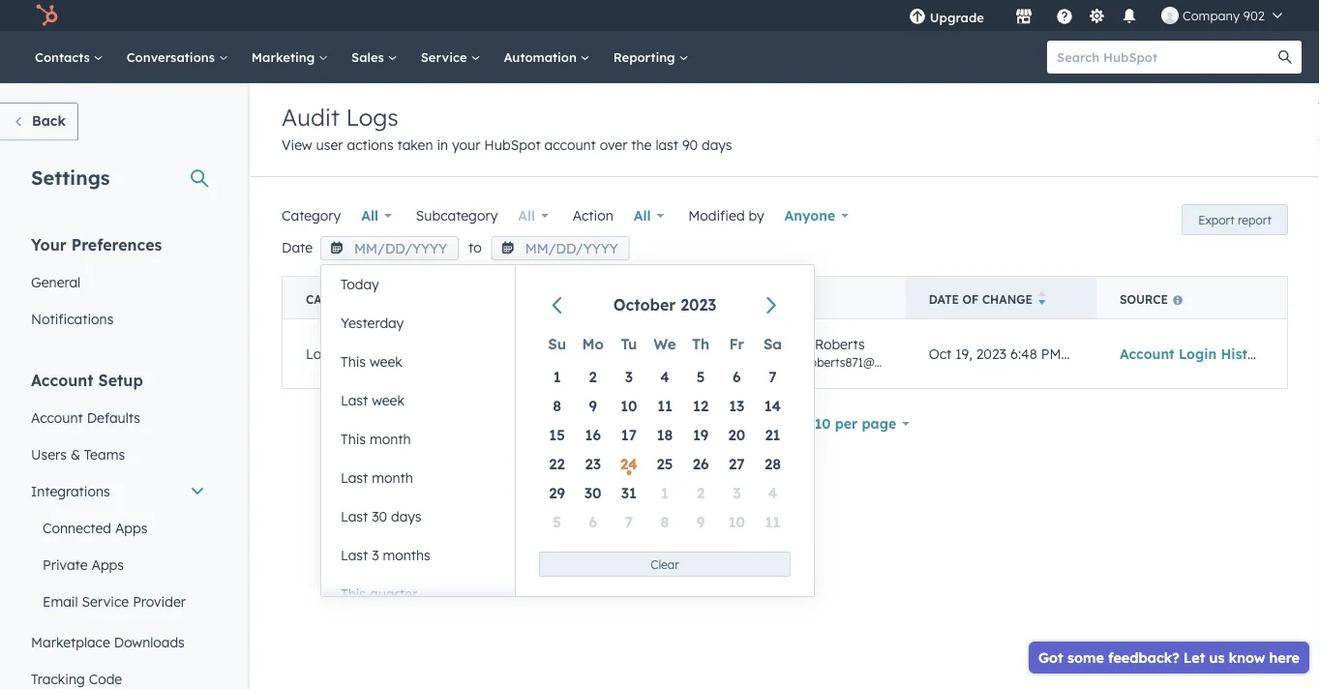 Task type: vqa. For each thing, say whether or not it's contained in the screenshot.
14 menu item
yes



Task type: locate. For each thing, give the bounding box(es) containing it.
8 menu item
[[539, 391, 575, 420], [647, 507, 683, 536]]

1 vertical spatial subcategory
[[466, 292, 554, 307]]

source
[[1120, 292, 1169, 307]]

5 up 12 menu item on the bottom of the page
[[697, 367, 705, 386]]

9 menu item up clear button
[[683, 507, 719, 536]]

2 menu item down 26
[[683, 478, 719, 507]]

service down private apps link on the bottom left of the page
[[82, 593, 129, 610]]

6 down 30 menu item
[[589, 513, 597, 531]]

week up this month
[[372, 392, 405, 409]]

0 vertical spatial 30
[[585, 484, 602, 502]]

mateo roberts image
[[1162, 7, 1179, 24]]

1 horizontal spatial 4 menu item
[[755, 478, 791, 507]]

all down the the
[[634, 207, 651, 224]]

2 menu item
[[575, 362, 611, 391], [683, 478, 719, 507]]

11 menu item down 28 menu item
[[755, 507, 791, 536]]

account up users
[[31, 409, 83, 426]]

account up account defaults
[[31, 370, 94, 390]]

8 menu item up clear button
[[647, 507, 683, 536]]

next button
[[726, 412, 806, 437]]

1 horizontal spatial by
[[794, 292, 810, 307]]

0 vertical spatial 5 menu item
[[683, 362, 719, 391]]

1 vertical spatial 2023
[[977, 345, 1007, 362]]

action up we
[[627, 292, 674, 307]]

account login history
[[1120, 345, 1271, 362]]

3 all from the left
[[634, 207, 651, 224]]

1 horizontal spatial login
[[466, 345, 502, 362]]

action up mm/dd/yyyy text field
[[573, 207, 614, 224]]

login left succeeded
[[466, 345, 502, 362]]

by left anyone
[[749, 207, 764, 224]]

month inside button
[[370, 431, 411, 448]]

3 menu item
[[611, 362, 647, 391], [719, 478, 755, 507]]

downloads
[[114, 634, 185, 651]]

view
[[282, 137, 312, 153]]

days right 90
[[702, 137, 733, 153]]

9 menu item
[[575, 391, 611, 420], [683, 507, 719, 536]]

back link
[[0, 103, 78, 141]]

0 vertical spatial 11
[[658, 396, 673, 415]]

9
[[589, 396, 597, 415], [697, 513, 705, 531]]

14
[[765, 396, 781, 415]]

2 all button from the left
[[506, 197, 561, 235]]

9 menu item up the 16 on the left bottom of the page
[[575, 391, 611, 420]]

30 inside menu item
[[585, 484, 602, 502]]

5 menu item up 12
[[683, 362, 719, 391]]

0 vertical spatial apps
[[115, 519, 148, 536]]

export
[[1199, 213, 1235, 227]]

code
[[89, 670, 122, 687]]

31
[[621, 484, 637, 502]]

0 horizontal spatial 1 menu item
[[539, 362, 575, 391]]

0 vertical spatial this
[[341, 353, 366, 370]]

MM/DD/YYYY text field
[[321, 236, 459, 260]]

16 menu item
[[575, 420, 611, 449]]

0 horizontal spatial 7
[[625, 513, 633, 531]]

0 vertical spatial modified
[[689, 207, 745, 224]]

&
[[71, 446, 80, 463]]

settings image
[[1089, 8, 1106, 26]]

week up last week
[[370, 353, 403, 370]]

last inside button
[[341, 470, 368, 487]]

mateo
[[771, 336, 811, 353]]

login down 'yesterday'
[[306, 345, 341, 362]]

Search HubSpot search field
[[1048, 41, 1285, 74]]

1 vertical spatial apps
[[91, 556, 124, 573]]

3 inside last 3 months button
[[372, 547, 379, 564]]

25
[[657, 455, 673, 473]]

last inside button
[[341, 547, 368, 564]]

setup
[[98, 370, 143, 390]]

8 up '15'
[[553, 396, 562, 415]]

1 horizontal spatial days
[[702, 137, 733, 153]]

8 menu item up '15'
[[539, 391, 575, 420]]

7 for top 7 'menu item'
[[769, 367, 777, 386]]

8
[[553, 396, 562, 415], [661, 513, 669, 531]]

week inside this week "button"
[[370, 353, 403, 370]]

su
[[548, 335, 566, 353]]

10 menu item down 27 menu item
[[719, 507, 755, 536]]

2023 right 19,
[[977, 345, 1007, 362]]

1 vertical spatial 11 menu item
[[755, 507, 791, 536]]

last 3 months
[[341, 547, 431, 564]]

9 up the 16 on the left bottom of the page
[[589, 396, 597, 415]]

2 horizontal spatial all
[[634, 207, 651, 224]]

anyone
[[785, 207, 836, 224]]

1 login from the left
[[306, 345, 341, 362]]

last down this week
[[341, 392, 368, 409]]

26 menu item
[[683, 449, 719, 478]]

1 vertical spatial 3 menu item
[[719, 478, 755, 507]]

defaults
[[87, 409, 140, 426]]

3 for leftmost 3 menu item
[[625, 367, 633, 386]]

10 menu item
[[611, 391, 647, 420], [719, 507, 755, 536]]

0 horizontal spatial login
[[306, 345, 341, 362]]

anyone button
[[772, 197, 862, 235]]

4 down 28 menu item
[[768, 484, 778, 502]]

1 vertical spatial month
[[372, 470, 413, 487]]

service right 'sales' link
[[421, 49, 471, 65]]

last down this month
[[341, 470, 368, 487]]

month inside button
[[372, 470, 413, 487]]

account down source
[[1120, 345, 1175, 362]]

19
[[693, 426, 709, 444]]

back
[[32, 112, 66, 129]]

private
[[43, 556, 88, 573]]

1
[[553, 367, 561, 386], [661, 484, 669, 502]]

1 vertical spatial 1 menu item
[[647, 478, 683, 507]]

7 up 14 menu item
[[769, 367, 777, 386]]

subcategory up login succeeded
[[466, 292, 554, 307]]

month
[[370, 431, 411, 448], [372, 470, 413, 487]]

10 left per
[[815, 415, 831, 432]]

29
[[549, 484, 565, 502]]

menu
[[895, 0, 1296, 31]]

1 vertical spatial 2 menu item
[[683, 478, 719, 507]]

this week button
[[321, 343, 515, 381]]

2 down the mo
[[589, 367, 597, 386]]

3 left months
[[372, 547, 379, 564]]

30
[[585, 484, 602, 502], [372, 508, 387, 525]]

2 horizontal spatial login
[[1179, 345, 1217, 362]]

1 down 25 at the bottom
[[661, 484, 669, 502]]

20 menu item
[[719, 420, 755, 449]]

4 menu item down we
[[647, 362, 683, 391]]

0 horizontal spatial 11 menu item
[[647, 391, 683, 420]]

0 vertical spatial 8 menu item
[[539, 391, 575, 420]]

modified up the sa
[[728, 292, 791, 307]]

account for account setup
[[31, 370, 94, 390]]

22
[[549, 455, 565, 473]]

help button
[[1048, 0, 1081, 31]]

15
[[549, 426, 565, 444]]

4 last from the top
[[341, 547, 368, 564]]

your preferences element
[[19, 234, 217, 337]]

28 menu item
[[755, 449, 791, 478]]

notifications button
[[1113, 0, 1146, 31]]

30 down 23 "menu item"
[[585, 484, 602, 502]]

1 all from the left
[[361, 207, 379, 224]]

days inside button
[[391, 508, 422, 525]]

7 down 31
[[625, 513, 633, 531]]

all for subcategory
[[518, 207, 536, 224]]

this left "quarter" at the left bottom
[[341, 586, 366, 603]]

1 vertical spatial 6 menu item
[[575, 507, 611, 536]]

1 vertical spatial account
[[31, 370, 94, 390]]

modified by up the sa
[[728, 292, 810, 307]]

1 vertical spatial 11
[[765, 513, 781, 531]]

account defaults link
[[19, 399, 217, 436]]

account defaults
[[31, 409, 140, 426]]

0 horizontal spatial 1
[[553, 367, 561, 386]]

0 horizontal spatial 5 menu item
[[539, 507, 575, 536]]

3 login from the left
[[1179, 345, 1217, 362]]

3 down 27 menu item
[[733, 484, 741, 502]]

1 horizontal spatial all button
[[506, 197, 561, 235]]

2 down 26
[[697, 484, 705, 502]]

week inside last week button
[[372, 392, 405, 409]]

0 vertical spatial week
[[370, 353, 403, 370]]

modified by down 90
[[689, 207, 764, 224]]

1 down succeeded
[[553, 367, 561, 386]]

0 vertical spatial 2023
[[681, 295, 717, 315]]

apps for private apps
[[91, 556, 124, 573]]

5 menu item down 29
[[539, 507, 575, 536]]

month up last 30 days
[[372, 470, 413, 487]]

today button
[[321, 265, 515, 304]]

taken
[[397, 137, 433, 153]]

11 down 28 menu item
[[765, 513, 781, 531]]

1 horizontal spatial 7 menu item
[[755, 362, 791, 391]]

1 menu item
[[539, 362, 575, 391], [647, 478, 683, 507]]

connected
[[43, 519, 111, 536]]

this for this month
[[341, 431, 366, 448]]

2 last from the top
[[341, 470, 368, 487]]

13 menu item
[[719, 391, 755, 420]]

1 horizontal spatial 2
[[697, 484, 705, 502]]

1 vertical spatial action
[[627, 292, 674, 307]]

11
[[658, 396, 673, 415], [765, 513, 781, 531]]

3 last from the top
[[341, 508, 368, 525]]

8 up clear button
[[661, 513, 669, 531]]

this month
[[341, 431, 411, 448]]

teams
[[84, 446, 125, 463]]

last up this quarter
[[341, 547, 368, 564]]

apps for connected apps
[[115, 519, 148, 536]]

30 down last month
[[372, 508, 387, 525]]

27
[[729, 455, 745, 473]]

16
[[585, 426, 601, 444]]

month up last month
[[370, 431, 411, 448]]

20
[[729, 426, 746, 444]]

last
[[656, 137, 679, 153]]

1 vertical spatial modified by
[[728, 292, 810, 307]]

1 horizontal spatial 6 menu item
[[719, 362, 755, 391]]

last week
[[341, 392, 405, 409]]

0 vertical spatial days
[[702, 137, 733, 153]]

5 menu item
[[683, 362, 719, 391], [539, 507, 575, 536]]

sales link
[[340, 31, 409, 83]]

month for last month
[[372, 470, 413, 487]]

0 horizontal spatial by
[[749, 207, 764, 224]]

3 menu item down 27
[[719, 478, 755, 507]]

this down 'yesterday'
[[341, 353, 366, 370]]

tracking code
[[31, 670, 122, 687]]

marketing
[[252, 49, 319, 65]]

1 horizontal spatial 1
[[661, 484, 669, 502]]

1 vertical spatial 30
[[372, 508, 387, 525]]

1 this from the top
[[341, 353, 366, 370]]

automation link
[[492, 31, 602, 83]]

3 down tu
[[625, 367, 633, 386]]

3 this from the top
[[341, 586, 366, 603]]

account setup
[[31, 370, 143, 390]]

this for this week
[[341, 353, 366, 370]]

months
[[383, 547, 431, 564]]

all up mm/dd/yyyy text field
[[518, 207, 536, 224]]

0 vertical spatial 10 menu item
[[611, 391, 647, 420]]

october 2023
[[614, 295, 717, 315]]

login for login
[[306, 345, 341, 362]]

last week button
[[321, 381, 515, 420]]

11 menu item
[[647, 391, 683, 420], [755, 507, 791, 536]]

company 902
[[1183, 7, 1265, 23]]

3 all button from the left
[[621, 197, 677, 235]]

10 per page button
[[806, 405, 919, 443]]

6 menu item
[[719, 362, 755, 391], [575, 507, 611, 536]]

1 horizontal spatial 2023
[[977, 345, 1007, 362]]

30 menu item
[[575, 478, 611, 507]]

date left mm/dd/yyyy text box
[[282, 239, 313, 256]]

by right next month icon
[[794, 292, 810, 307]]

login succeeded
[[466, 345, 576, 362]]

marketing link
[[240, 31, 340, 83]]

2023 up th
[[681, 295, 717, 315]]

all button down the the
[[621, 197, 677, 235]]

1 horizontal spatial 1 menu item
[[647, 478, 683, 507]]

apps down integrations button on the bottom left
[[115, 519, 148, 536]]

email service provider link
[[19, 583, 217, 620]]

all button
[[349, 197, 405, 235], [506, 197, 561, 235], [621, 197, 677, 235]]

0 vertical spatial 7
[[769, 367, 777, 386]]

4 for the leftmost 4 menu item
[[661, 367, 670, 386]]

date for date
[[282, 239, 313, 256]]

11 up the 18 at the bottom of page
[[658, 396, 673, 415]]

1 vertical spatial 6
[[589, 513, 597, 531]]

date left of
[[929, 292, 960, 307]]

0 horizontal spatial 9 menu item
[[575, 391, 611, 420]]

4 menu item
[[647, 362, 683, 391], [755, 478, 791, 507]]

1 vertical spatial 5
[[553, 513, 561, 531]]

days up months
[[391, 508, 422, 525]]

all button up mm/dd/yyyy text box
[[349, 197, 405, 235]]

this quarter
[[341, 586, 417, 603]]

1 horizontal spatial service
[[421, 49, 471, 65]]

hubspot link
[[23, 4, 73, 27]]

22 menu item
[[539, 449, 575, 478]]

subcategory up to
[[416, 207, 498, 224]]

search button
[[1269, 41, 1302, 74]]

24 menu item
[[611, 449, 647, 478]]

7
[[769, 367, 777, 386], [625, 513, 633, 531]]

account for account defaults
[[31, 409, 83, 426]]

1 last from the top
[[341, 392, 368, 409]]

9 up clear button
[[697, 513, 705, 531]]

mateo roberts mateoroberts871@gmail.com
[[771, 336, 932, 370]]

0 horizontal spatial 7 menu item
[[611, 507, 647, 536]]

2 vertical spatial this
[[341, 586, 366, 603]]

1 horizontal spatial 3
[[625, 367, 633, 386]]

next
[[732, 415, 765, 432]]

users & teams
[[31, 446, 125, 463]]

7 menu item down 31
[[611, 507, 647, 536]]

0 vertical spatial 9
[[589, 396, 597, 415]]

0 vertical spatial 11 menu item
[[647, 391, 683, 420]]

6 up the 13
[[733, 367, 741, 386]]

private apps
[[43, 556, 124, 573]]

2 all from the left
[[518, 207, 536, 224]]

1 menu item down su
[[539, 362, 575, 391]]

all button for action
[[621, 197, 677, 235]]

modified down 90
[[689, 207, 745, 224]]

clear
[[651, 557, 679, 572]]

7 for the bottommost 7 'menu item'
[[625, 513, 633, 531]]

1 horizontal spatial 5
[[697, 367, 705, 386]]

1 all button from the left
[[349, 197, 405, 235]]

last for last week
[[341, 392, 368, 409]]

10 down 27 menu item
[[729, 513, 745, 531]]

your
[[31, 235, 67, 254]]

7 menu item
[[755, 362, 791, 391], [611, 507, 647, 536]]

category down view
[[282, 207, 341, 224]]

11 menu item up the 18 at the bottom of page
[[647, 391, 683, 420]]

1 vertical spatial 8 menu item
[[647, 507, 683, 536]]

5 down 29
[[553, 513, 561, 531]]

descending sort. press to sort ascending. element
[[1039, 291, 1046, 308]]

0 horizontal spatial action
[[573, 207, 614, 224]]

this inside "button"
[[341, 353, 366, 370]]

4 menu item down 28 on the bottom of page
[[755, 478, 791, 507]]

succeeded
[[506, 345, 576, 362]]

2 menu item down the mo
[[575, 362, 611, 391]]

1 vertical spatial date
[[929, 292, 960, 307]]

login left history
[[1179, 345, 1217, 362]]

7 menu item up 14
[[755, 362, 791, 391]]

10 up 17 menu item
[[621, 396, 638, 415]]

this down last week
[[341, 431, 366, 448]]

1 horizontal spatial 7
[[769, 367, 777, 386]]

1 horizontal spatial 3 menu item
[[719, 478, 755, 507]]

1 vertical spatial service
[[82, 593, 129, 610]]

connected apps
[[43, 519, 148, 536]]

2
[[589, 367, 597, 386], [697, 484, 705, 502]]

4 for the bottom 4 menu item
[[768, 484, 778, 502]]

4 down perform
[[661, 367, 670, 386]]

0 horizontal spatial days
[[391, 508, 422, 525]]

3 menu item down tu
[[611, 362, 647, 391]]

1 horizontal spatial 8 menu item
[[647, 507, 683, 536]]

1 vertical spatial 9 menu item
[[683, 507, 719, 536]]

0 horizontal spatial all
[[361, 207, 379, 224]]

week for last week
[[372, 392, 405, 409]]

1 menu item down 25 at the bottom
[[647, 478, 683, 507]]

2023
[[681, 295, 717, 315], [977, 345, 1007, 362]]

2 vertical spatial account
[[31, 409, 83, 426]]

0 vertical spatial 3
[[625, 367, 633, 386]]

10 menu item up 17
[[611, 391, 647, 420]]

0 horizontal spatial 2
[[589, 367, 597, 386]]

0 vertical spatial date
[[282, 239, 313, 256]]

apps up the email service provider
[[91, 556, 124, 573]]

history
[[1221, 345, 1271, 362]]

week for this week
[[370, 353, 403, 370]]

last down last month
[[341, 508, 368, 525]]

1 vertical spatial 9
[[697, 513, 705, 531]]

0 horizontal spatial 30
[[372, 508, 387, 525]]

all up mm/dd/yyyy text box
[[361, 207, 379, 224]]

0 vertical spatial account
[[1120, 345, 1175, 362]]

category up 'yesterday'
[[306, 292, 369, 307]]

hubspot
[[484, 137, 541, 153]]

last for last 3 months
[[341, 547, 368, 564]]

by
[[749, 207, 764, 224], [794, 292, 810, 307]]

0 vertical spatial service
[[421, 49, 471, 65]]

all button up mm/dd/yyyy text field
[[506, 197, 561, 235]]

conversations link
[[115, 31, 240, 83]]

marketplaces image
[[1016, 9, 1033, 26]]

0 horizontal spatial service
[[82, 593, 129, 610]]

date inside button
[[929, 292, 960, 307]]

service link
[[409, 31, 492, 83]]

2 login from the left
[[466, 345, 502, 362]]

yesterday button
[[321, 304, 515, 343]]

0 horizontal spatial 6 menu item
[[575, 507, 611, 536]]

modified
[[689, 207, 745, 224], [728, 292, 791, 307]]

15 menu item
[[539, 420, 575, 449]]

this for this quarter
[[341, 586, 366, 603]]

2 this from the top
[[341, 431, 366, 448]]

next month image
[[761, 295, 782, 317]]

in
[[437, 137, 448, 153]]

0 vertical spatial 9 menu item
[[575, 391, 611, 420]]

1 horizontal spatial 30
[[585, 484, 602, 502]]

MM/DD/YYYY text field
[[492, 236, 630, 260]]

users & teams link
[[19, 436, 217, 473]]



Task type: describe. For each thing, give the bounding box(es) containing it.
1 horizontal spatial 9
[[697, 513, 705, 531]]

10 inside 10 per page popup button
[[815, 415, 831, 432]]

this month button
[[321, 420, 515, 459]]

actions
[[347, 137, 394, 153]]

31 menu item
[[611, 478, 647, 507]]

marketplace downloads
[[31, 634, 185, 651]]

tracking
[[31, 670, 85, 687]]

contacts link
[[23, 31, 115, 83]]

0 horizontal spatial 10
[[621, 396, 638, 415]]

audit logs view user actions taken in your hubspot account over the last 90 days
[[282, 103, 733, 153]]

to
[[469, 239, 482, 256]]

14 menu item
[[755, 391, 791, 420]]

login for login succeeded
[[466, 345, 502, 362]]

26
[[693, 455, 709, 473]]

1 horizontal spatial 10 menu item
[[719, 507, 755, 536]]

0 horizontal spatial 9
[[589, 396, 597, 415]]

30 inside button
[[372, 508, 387, 525]]

company
[[1183, 7, 1240, 23]]

days inside audit logs view user actions taken in your hubspot account over the last 90 days
[[702, 137, 733, 153]]

21 menu item
[[755, 420, 791, 449]]

tu
[[621, 335, 637, 353]]

clear button
[[539, 552, 791, 577]]

pm
[[1042, 345, 1062, 362]]

users
[[31, 446, 67, 463]]

october
[[614, 295, 676, 315]]

25 menu item
[[647, 449, 683, 478]]

1 vertical spatial 5 menu item
[[539, 507, 575, 536]]

this week
[[341, 353, 403, 370]]

search image
[[1279, 50, 1293, 64]]

pagination navigation
[[652, 411, 806, 437]]

1 vertical spatial 4 menu item
[[755, 478, 791, 507]]

fr
[[730, 335, 744, 353]]

18 menu item
[[647, 420, 683, 449]]

12 menu item
[[683, 391, 719, 420]]

integrations
[[31, 483, 110, 500]]

all for category
[[361, 207, 379, 224]]

private apps link
[[19, 547, 217, 583]]

menu containing company 902
[[895, 0, 1296, 31]]

1 vertical spatial modified
[[728, 292, 791, 307]]

last month button
[[321, 459, 515, 498]]

0 vertical spatial by
[[749, 207, 764, 224]]

all button for category
[[349, 197, 405, 235]]

last month
[[341, 470, 413, 487]]

0 vertical spatial 2
[[589, 367, 597, 386]]

0 horizontal spatial 11
[[658, 396, 673, 415]]

logs
[[346, 103, 399, 132]]

6:48
[[1011, 345, 1038, 362]]

18
[[657, 426, 673, 444]]

your
[[452, 137, 481, 153]]

account login history link
[[1120, 345, 1291, 362]]

0 vertical spatial modified by
[[689, 207, 764, 224]]

over
[[600, 137, 628, 153]]

general
[[31, 274, 81, 290]]

0 horizontal spatial 8 menu item
[[539, 391, 575, 420]]

last 3 months button
[[321, 536, 515, 575]]

0 horizontal spatial 3 menu item
[[611, 362, 647, 391]]

3 for bottom 3 menu item
[[733, 484, 741, 502]]

month for this month
[[370, 431, 411, 448]]

902
[[1244, 7, 1265, 23]]

29 menu item
[[539, 478, 575, 507]]

oct 19, 2023 6:48 pm edt
[[929, 345, 1091, 362]]

1 vertical spatial 2
[[697, 484, 705, 502]]

1 horizontal spatial 11
[[765, 513, 781, 531]]

0 vertical spatial 6
[[733, 367, 741, 386]]

hubspot image
[[35, 4, 58, 27]]

notifications image
[[1121, 9, 1139, 26]]

17 menu item
[[611, 420, 647, 449]]

19 menu item
[[683, 420, 719, 449]]

account
[[545, 137, 596, 153]]

0 vertical spatial 7 menu item
[[755, 362, 791, 391]]

0 vertical spatial 6 menu item
[[719, 362, 755, 391]]

date for date of change
[[929, 292, 960, 307]]

0 vertical spatial subcategory
[[416, 207, 498, 224]]

1 vertical spatial 8
[[661, 513, 669, 531]]

category for subcategory
[[282, 207, 341, 224]]

1 horizontal spatial 5 menu item
[[683, 362, 719, 391]]

service inside account setup "element"
[[82, 593, 129, 610]]

settings
[[31, 165, 110, 189]]

sales
[[351, 49, 388, 65]]

0 vertical spatial 1
[[553, 367, 561, 386]]

0 horizontal spatial 8
[[553, 396, 562, 415]]

change
[[983, 292, 1033, 307]]

1 horizontal spatial 10
[[729, 513, 745, 531]]

your preferences
[[31, 235, 162, 254]]

90
[[682, 137, 698, 153]]

date of change button
[[906, 276, 1097, 319]]

account for account login history
[[1120, 345, 1175, 362]]

contacts
[[35, 49, 94, 65]]

0 vertical spatial 1 menu item
[[539, 362, 575, 391]]

1 horizontal spatial 9 menu item
[[683, 507, 719, 536]]

integrations button
[[19, 473, 217, 510]]

1 vertical spatial by
[[794, 292, 810, 307]]

account setup element
[[19, 369, 217, 689]]

descending sort. press to sort ascending. image
[[1039, 291, 1046, 305]]

settings link
[[1085, 5, 1109, 26]]

user
[[316, 137, 343, 153]]

audit
[[282, 103, 340, 132]]

category for login
[[306, 292, 369, 307]]

10 per page
[[815, 415, 897, 432]]

we
[[654, 335, 676, 353]]

1 horizontal spatial 2 menu item
[[683, 478, 719, 507]]

general link
[[19, 264, 217, 301]]

email
[[43, 593, 78, 610]]

edt
[[1065, 345, 1091, 362]]

28
[[765, 455, 781, 473]]

17
[[621, 426, 637, 444]]

1 vertical spatial 1
[[661, 484, 669, 502]]

0 vertical spatial 5
[[697, 367, 705, 386]]

1 vertical spatial 7 menu item
[[611, 507, 647, 536]]

th
[[692, 335, 710, 353]]

0 horizontal spatial 4 menu item
[[647, 362, 683, 391]]

0 vertical spatial action
[[573, 207, 614, 224]]

upgrade
[[930, 9, 985, 25]]

automation
[[504, 49, 581, 65]]

page
[[862, 415, 897, 432]]

1 horizontal spatial 11 menu item
[[755, 507, 791, 536]]

last for last 30 days
[[341, 508, 368, 525]]

oct
[[929, 345, 952, 362]]

help image
[[1056, 9, 1074, 26]]

email service provider
[[43, 593, 186, 610]]

export report button
[[1182, 204, 1289, 235]]

all for action
[[634, 207, 651, 224]]

upgrade image
[[909, 9, 926, 26]]

last for last month
[[341, 470, 368, 487]]

marketplace downloads link
[[19, 624, 217, 661]]

all button for subcategory
[[506, 197, 561, 235]]

prev button
[[652, 412, 726, 437]]

mateoroberts871@gmail.com
[[771, 355, 932, 370]]

quarter
[[370, 586, 417, 603]]

previous month image
[[548, 295, 569, 317]]

notifications
[[31, 310, 114, 327]]

marketplaces button
[[1004, 0, 1045, 31]]

0 horizontal spatial 2 menu item
[[575, 362, 611, 391]]

27 menu item
[[719, 449, 755, 478]]

export report
[[1199, 213, 1272, 227]]

the
[[632, 137, 652, 153]]

preferences
[[71, 235, 162, 254]]

last 30 days button
[[321, 498, 515, 536]]

23 menu item
[[575, 449, 611, 478]]



